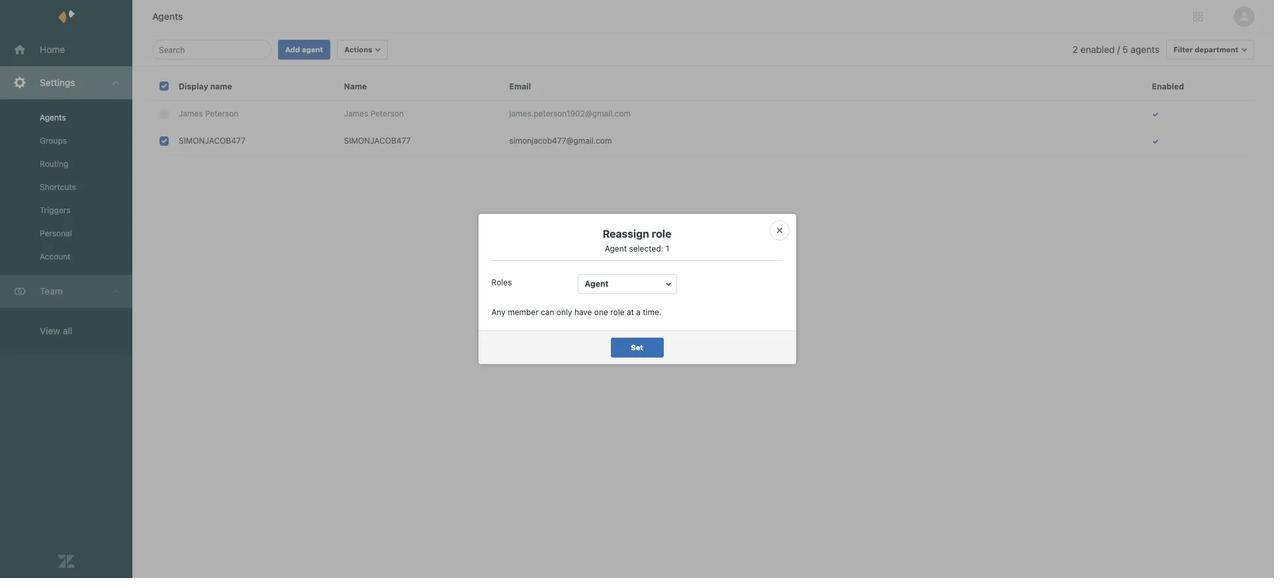 Task type: locate. For each thing, give the bounding box(es) containing it.
add
[[285, 45, 300, 54]]

shortcuts
[[40, 182, 76, 192]]

1 horizontal spatial james
[[344, 109, 369, 119]]

actions
[[344, 45, 373, 54]]

filter department
[[1174, 45, 1239, 54]]

role up 1
[[652, 228, 672, 240]]

agents
[[152, 11, 183, 22], [40, 113, 66, 123]]

actions button
[[337, 40, 388, 60]]

agents up search text box
[[152, 11, 183, 22]]

display
[[179, 81, 208, 91]]

can
[[541, 307, 555, 317]]

email
[[510, 81, 531, 91]]

agents up groups
[[40, 113, 66, 123]]

agent down reassign
[[605, 244, 627, 254]]

james.peterson1902@gmail.com
[[510, 109, 631, 119]]

0 horizontal spatial simonjacob477
[[179, 136, 246, 146]]

view
[[40, 325, 60, 336]]

member
[[508, 307, 539, 317]]

0 horizontal spatial agents
[[40, 113, 66, 123]]

0 horizontal spatial james
[[179, 109, 203, 119]]

role
[[652, 228, 672, 240], [611, 307, 625, 317]]

settings
[[40, 77, 75, 88]]

2 simonjacob477 from the left
[[344, 136, 411, 146]]

Search text field
[[159, 42, 261, 58]]

any
[[492, 307, 506, 317]]

5
[[1123, 44, 1129, 55]]

james down name
[[344, 109, 369, 119]]

1 horizontal spatial agents
[[152, 11, 183, 22]]

james peterson down name
[[344, 109, 404, 119]]

1 simonjacob477 from the left
[[179, 136, 246, 146]]

0 horizontal spatial james peterson
[[179, 109, 239, 119]]

selected:
[[629, 244, 664, 254]]

0 vertical spatial agent
[[605, 244, 627, 254]]

name
[[210, 81, 232, 91]]

zendesk products image
[[1194, 12, 1203, 21]]

0 horizontal spatial peterson
[[205, 109, 239, 119]]

department
[[1196, 45, 1239, 54]]

simonjacob477 down name
[[344, 136, 411, 146]]

set button
[[611, 338, 664, 358]]

1 horizontal spatial simonjacob477
[[344, 136, 411, 146]]

1 james peterson from the left
[[179, 109, 239, 119]]

james down display
[[179, 109, 203, 119]]

1 horizontal spatial role
[[652, 228, 672, 240]]

1 horizontal spatial james peterson
[[344, 109, 404, 119]]

groups
[[40, 136, 67, 146]]

set
[[631, 343, 644, 352]]

agents
[[1131, 44, 1160, 55]]

display name
[[179, 81, 232, 91]]

triggers
[[40, 205, 71, 215]]

simonjacob477 down display name
[[179, 136, 246, 146]]

a
[[637, 307, 641, 317]]

/
[[1118, 44, 1121, 55]]

personal
[[40, 229, 72, 238]]

james peterson
[[179, 109, 239, 119], [344, 109, 404, 119]]

2 peterson from the left
[[371, 109, 404, 119]]

1 james from the left
[[179, 109, 203, 119]]

2
[[1073, 44, 1079, 55]]

simonjacob477@gmail.com
[[510, 136, 612, 146]]

role inside reassign role agent selected: 1
[[652, 228, 672, 240]]

0 vertical spatial agents
[[152, 11, 183, 22]]

role left at
[[611, 307, 625, 317]]

simonjacob477
[[179, 136, 246, 146], [344, 136, 411, 146]]

1
[[666, 244, 670, 254]]

home
[[40, 44, 65, 55]]

james
[[179, 109, 203, 119], [344, 109, 369, 119]]

agent up one
[[585, 279, 609, 289]]

0 vertical spatial role
[[652, 228, 672, 240]]

agent
[[605, 244, 627, 254], [585, 279, 609, 289]]

only
[[557, 307, 573, 317]]

team
[[40, 285, 63, 297]]

peterson
[[205, 109, 239, 119], [371, 109, 404, 119]]

reassign
[[603, 228, 650, 240]]

name
[[344, 81, 367, 91]]

1 horizontal spatial peterson
[[371, 109, 404, 119]]

agent inside reassign role agent selected: 1
[[605, 244, 627, 254]]

james peterson down display name
[[179, 109, 239, 119]]

0 horizontal spatial role
[[611, 307, 625, 317]]



Task type: vqa. For each thing, say whether or not it's contained in the screenshot.
Tabs tab list
no



Task type: describe. For each thing, give the bounding box(es) containing it.
1 vertical spatial agents
[[40, 113, 66, 123]]

any member can only have one role at a time.
[[492, 307, 662, 317]]

2 enabled / 5 agents
[[1073, 44, 1160, 55]]

2 james peterson from the left
[[344, 109, 404, 119]]

view all
[[40, 325, 72, 336]]

add agent
[[285, 45, 323, 54]]

1 peterson from the left
[[205, 109, 239, 119]]

filter department button
[[1167, 40, 1255, 60]]

have
[[575, 307, 592, 317]]

all
[[63, 325, 72, 336]]

roles
[[492, 278, 512, 287]]

add agent button
[[278, 40, 331, 60]]

account
[[40, 252, 71, 262]]

routing
[[40, 159, 68, 169]]

at
[[627, 307, 634, 317]]

2 james from the left
[[344, 109, 369, 119]]

enabled
[[1153, 81, 1185, 91]]

agent
[[302, 45, 323, 54]]

time.
[[643, 307, 662, 317]]

enabled
[[1081, 44, 1116, 55]]

1 vertical spatial agent
[[585, 279, 609, 289]]

filter
[[1174, 45, 1194, 54]]

reassign role agent selected: 1
[[603, 228, 672, 254]]

one
[[595, 307, 609, 317]]

1 vertical spatial role
[[611, 307, 625, 317]]



